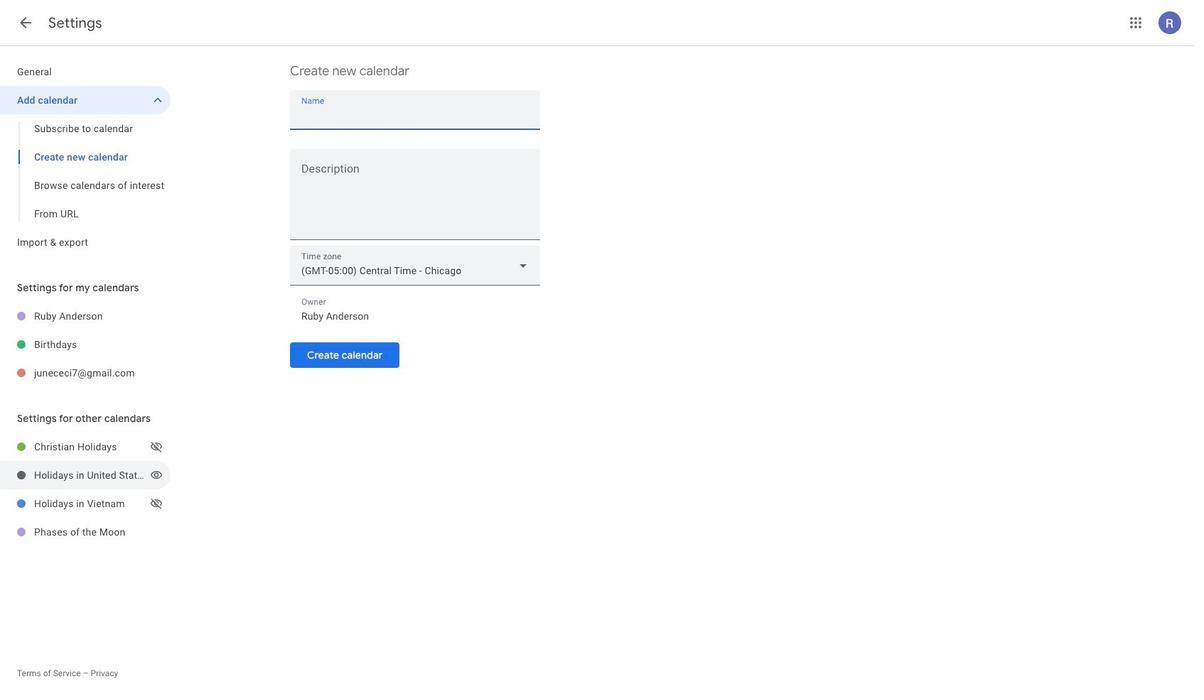 Task type: vqa. For each thing, say whether or not it's contained in the screenshot.
heading
yes



Task type: describe. For each thing, give the bounding box(es) containing it.
birthdays tree item
[[0, 331, 171, 359]]

holidays in united states tree item
[[0, 461, 171, 490]]

phases of the moon tree item
[[0, 518, 171, 547]]

1 tree from the top
[[0, 58, 171, 257]]



Task type: locate. For each thing, give the bounding box(es) containing it.
heading
[[48, 14, 102, 32]]

3 tree from the top
[[0, 433, 171, 547]]

tree
[[0, 58, 171, 257], [0, 302, 171, 388], [0, 433, 171, 547]]

ruby anderson tree item
[[0, 302, 171, 331]]

None text field
[[301, 306, 529, 326]]

None text field
[[301, 105, 529, 125], [290, 166, 540, 234], [301, 105, 529, 125], [290, 166, 540, 234]]

holidays in vietnam tree item
[[0, 490, 171, 518]]

add calendar tree item
[[0, 86, 171, 114]]

2 vertical spatial tree
[[0, 433, 171, 547]]

go back image
[[17, 14, 34, 31]]

0 vertical spatial tree
[[0, 58, 171, 257]]

1 vertical spatial tree
[[0, 302, 171, 388]]

2 tree from the top
[[0, 302, 171, 388]]

junececi7@gmail.com tree item
[[0, 359, 171, 388]]

None field
[[290, 246, 540, 286]]

christian holidays tree item
[[0, 433, 171, 461]]

group
[[0, 114, 171, 228]]



